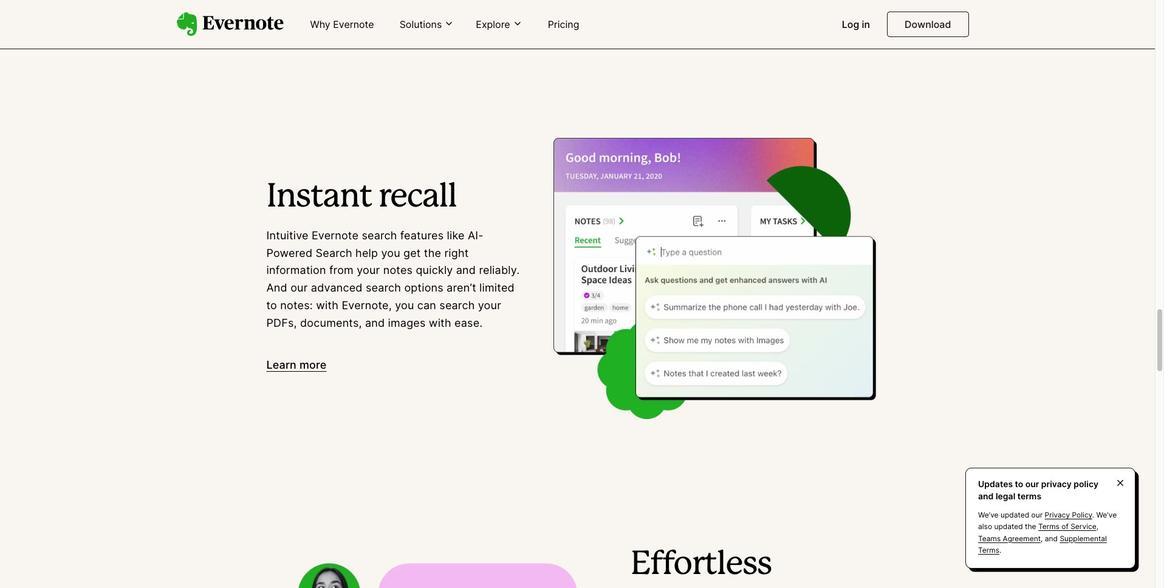 Task type: vqa. For each thing, say whether or not it's contained in the screenshot.
the
yes



Task type: describe. For each thing, give the bounding box(es) containing it.
more
[[300, 358, 327, 371]]

notes
[[383, 264, 413, 277]]

1 vertical spatial search
[[366, 282, 401, 294]]

learn more link
[[267, 357, 327, 374]]

features
[[400, 229, 444, 242]]

recall
[[378, 182, 457, 213]]

why evernote link
[[303, 13, 382, 36]]

teams
[[979, 534, 1001, 543]]

pricing
[[548, 18, 580, 30]]

0 vertical spatial search
[[362, 229, 397, 242]]

documents,
[[300, 317, 362, 329]]

0 vertical spatial ,
[[1097, 522, 1099, 532]]

privacy policy link
[[1045, 511, 1093, 520]]

terms
[[1018, 491, 1042, 501]]

our inside intuitive evernote search features like ai- powered search help you get the right information from your notes quickly and reliably. and our advanced search options aren't limited to notes: with evernote, you can search your pdfs, documents, and images with ease.
[[291, 282, 308, 294]]

1 vertical spatial you
[[395, 299, 414, 312]]

limited
[[480, 282, 515, 294]]

policy
[[1074, 479, 1099, 489]]

aren't
[[447, 282, 477, 294]]

why evernote
[[310, 18, 374, 30]]

supplemental terms link
[[979, 534, 1108, 555]]

also
[[979, 522, 993, 532]]

solutions
[[400, 18, 442, 30]]

and down evernote,
[[365, 317, 385, 329]]

terms of service link
[[1039, 522, 1097, 532]]

images
[[388, 317, 426, 329]]

easy-search screen image
[[547, 128, 889, 424]]

log in
[[842, 18, 871, 30]]

no-signal illustration image
[[267, 0, 609, 31]]

log
[[842, 18, 860, 30]]

1 vertical spatial your
[[478, 299, 502, 312]]

of
[[1062, 522, 1069, 532]]

supplemental
[[1060, 534, 1108, 543]]

notes:
[[280, 299, 313, 312]]

advanced
[[311, 282, 363, 294]]

evernote for why
[[333, 18, 374, 30]]

2 vertical spatial search
[[440, 299, 475, 312]]

teamwork illustration image
[[267, 521, 609, 588]]

terms inside the terms of service , teams agreement , and
[[1039, 522, 1060, 532]]

like
[[447, 229, 465, 242]]

and
[[267, 282, 287, 294]]

instant recall
[[267, 182, 457, 213]]

intuitive
[[267, 229, 309, 242]]

agreement
[[1003, 534, 1041, 543]]

and inside the terms of service , teams agreement , and
[[1045, 534, 1058, 543]]

the inside intuitive evernote search features like ai- powered search help you get the right information from your notes quickly and reliably. and our advanced search options aren't limited to notes: with evernote, you can search your pdfs, documents, and images with ease.
[[424, 247, 441, 259]]

help
[[356, 247, 378, 259]]

reliably.
[[479, 264, 520, 277]]

our for we've
[[1032, 511, 1043, 520]]

from
[[329, 264, 354, 277]]



Task type: locate. For each thing, give the bounding box(es) containing it.
with up documents,
[[316, 299, 339, 312]]

our
[[291, 282, 308, 294], [1026, 479, 1040, 489], [1032, 511, 1043, 520]]

. inside . we've also updated the
[[1093, 511, 1095, 520]]

and inside updates to our privacy policy and legal terms
[[979, 491, 994, 501]]

your
[[357, 264, 380, 277], [478, 299, 502, 312]]

effortless
[[631, 550, 824, 588]]

1 horizontal spatial your
[[478, 299, 502, 312]]

our up the terms of service , teams agreement , and
[[1032, 511, 1043, 520]]

. for . we've also updated the
[[1093, 511, 1095, 520]]

you
[[381, 247, 400, 259], [395, 299, 414, 312]]

terms inside "supplemental terms"
[[979, 546, 1000, 555]]

our up terms
[[1026, 479, 1040, 489]]

1 vertical spatial to
[[1016, 479, 1024, 489]]

to inside intuitive evernote search features like ai- powered search help you get the right information from your notes quickly and reliably. and our advanced search options aren't limited to notes: with evernote, you can search your pdfs, documents, and images with ease.
[[267, 299, 277, 312]]

0 vertical spatial terms
[[1039, 522, 1060, 532]]

search
[[362, 229, 397, 242], [366, 282, 401, 294], [440, 299, 475, 312]]

evernote for intuitive
[[312, 229, 359, 242]]

to
[[267, 299, 277, 312], [1016, 479, 1024, 489]]

evernote,
[[342, 299, 392, 312]]

our for updates
[[1026, 479, 1040, 489]]

0 horizontal spatial your
[[357, 264, 380, 277]]

learn
[[267, 358, 297, 371]]

1 horizontal spatial with
[[429, 317, 452, 329]]

pricing link
[[541, 13, 587, 36]]

powered
[[267, 247, 313, 259]]

. down teams agreement link
[[1000, 546, 1002, 555]]

. up service
[[1093, 511, 1095, 520]]

in
[[862, 18, 871, 30]]

2 vertical spatial our
[[1032, 511, 1043, 520]]

pdfs,
[[267, 317, 297, 329]]

options
[[404, 282, 444, 294]]

updated inside . we've also updated the
[[995, 522, 1023, 532]]

.
[[1093, 511, 1095, 520], [1000, 546, 1002, 555]]

we've updated our privacy policy
[[979, 511, 1093, 520]]

and
[[456, 264, 476, 277], [365, 317, 385, 329], [979, 491, 994, 501], [1045, 534, 1058, 543]]

0 vertical spatial our
[[291, 282, 308, 294]]

updated
[[1001, 511, 1030, 520], [995, 522, 1023, 532]]

intuitive evernote search features like ai- powered search help you get the right information from your notes quickly and reliably. and our advanced search options aren't limited to notes: with evernote, you can search your pdfs, documents, and images with ease.
[[267, 229, 520, 329]]

. for .
[[1000, 546, 1002, 555]]

explore
[[476, 18, 510, 30]]

quickly
[[416, 264, 453, 277]]

1 vertical spatial with
[[429, 317, 452, 329]]

1 we've from the left
[[979, 511, 999, 520]]

the down the we've updated our privacy policy
[[1026, 522, 1037, 532]]

evernote up search
[[312, 229, 359, 242]]

evernote right why
[[333, 18, 374, 30]]

1 vertical spatial updated
[[995, 522, 1023, 532]]

0 horizontal spatial the
[[424, 247, 441, 259]]

1 vertical spatial .
[[1000, 546, 1002, 555]]

search down notes
[[366, 282, 401, 294]]

terms down privacy
[[1039, 522, 1060, 532]]

we've right policy
[[1097, 511, 1117, 520]]

evernote inside intuitive evernote search features like ai- powered search help you get the right information from your notes quickly and reliably. and our advanced search options aren't limited to notes: with evernote, you can search your pdfs, documents, and images with ease.
[[312, 229, 359, 242]]

the inside . we've also updated the
[[1026, 522, 1037, 532]]

our inside updates to our privacy policy and legal terms
[[1026, 479, 1040, 489]]

1 horizontal spatial ,
[[1097, 522, 1099, 532]]

to inside updates to our privacy policy and legal terms
[[1016, 479, 1024, 489]]

your down limited
[[478, 299, 502, 312]]

and down updates
[[979, 491, 994, 501]]

download
[[905, 18, 952, 30]]

search up help
[[362, 229, 397, 242]]

0 horizontal spatial .
[[1000, 546, 1002, 555]]

1 horizontal spatial to
[[1016, 479, 1024, 489]]

legal
[[996, 491, 1016, 501]]

1 horizontal spatial .
[[1093, 511, 1095, 520]]

2 we've from the left
[[1097, 511, 1117, 520]]

0 vertical spatial with
[[316, 299, 339, 312]]

get
[[404, 247, 421, 259]]

evernote
[[333, 18, 374, 30], [312, 229, 359, 242]]

, down . we've also updated the at bottom right
[[1041, 534, 1043, 543]]

and down . we've also updated the at bottom right
[[1045, 534, 1058, 543]]

with down can
[[429, 317, 452, 329]]

updates
[[979, 479, 1013, 489]]

we've inside . we've also updated the
[[1097, 511, 1117, 520]]

0 horizontal spatial terms
[[979, 546, 1000, 555]]

1 horizontal spatial we've
[[1097, 511, 1117, 520]]

the
[[424, 247, 441, 259], [1026, 522, 1037, 532]]

0 horizontal spatial we've
[[979, 511, 999, 520]]

terms down teams
[[979, 546, 1000, 555]]

1 vertical spatial evernote
[[312, 229, 359, 242]]

0 horizontal spatial with
[[316, 299, 339, 312]]

you up notes
[[381, 247, 400, 259]]

to up terms
[[1016, 479, 1024, 489]]

our up notes:
[[291, 282, 308, 294]]

your down help
[[357, 264, 380, 277]]

log in link
[[835, 13, 878, 36]]

1 horizontal spatial the
[[1026, 522, 1037, 532]]

0 vertical spatial to
[[267, 299, 277, 312]]

can
[[417, 299, 436, 312]]

privacy
[[1042, 479, 1072, 489]]

0 vertical spatial evernote
[[333, 18, 374, 30]]

to down and
[[267, 299, 277, 312]]

instant
[[267, 182, 372, 213]]

right
[[445, 247, 469, 259]]

0 vertical spatial .
[[1093, 511, 1095, 520]]

information
[[267, 264, 326, 277]]

1 horizontal spatial terms
[[1039, 522, 1060, 532]]

explore button
[[473, 18, 526, 31]]

why
[[310, 18, 331, 30]]

updated down legal
[[1001, 511, 1030, 520]]

policy
[[1073, 511, 1093, 520]]

0 horizontal spatial ,
[[1041, 534, 1043, 543]]

the up quickly at top left
[[424, 247, 441, 259]]

1 vertical spatial our
[[1026, 479, 1040, 489]]

supplemental terms
[[979, 534, 1108, 555]]

service
[[1071, 522, 1097, 532]]

,
[[1097, 522, 1099, 532], [1041, 534, 1043, 543]]

you up 'images'
[[395, 299, 414, 312]]

1 vertical spatial terms
[[979, 546, 1000, 555]]

we've up also
[[979, 511, 999, 520]]

solutions button
[[396, 18, 458, 31]]

learn more
[[267, 358, 327, 371]]

download link
[[888, 12, 969, 37]]

0 vertical spatial your
[[357, 264, 380, 277]]

privacy
[[1045, 511, 1071, 520]]

and up aren't
[[456, 264, 476, 277]]

1 vertical spatial ,
[[1041, 534, 1043, 543]]

1 vertical spatial the
[[1026, 522, 1037, 532]]

terms
[[1039, 522, 1060, 532], [979, 546, 1000, 555]]

ai-
[[468, 229, 484, 242]]

teams agreement link
[[979, 534, 1041, 543]]

with
[[316, 299, 339, 312], [429, 317, 452, 329]]

0 vertical spatial updated
[[1001, 511, 1030, 520]]

updated up teams agreement link
[[995, 522, 1023, 532]]

0 horizontal spatial to
[[267, 299, 277, 312]]

ease.
[[455, 317, 483, 329]]

0 vertical spatial you
[[381, 247, 400, 259]]

. we've also updated the
[[979, 511, 1117, 532]]

evernote logo image
[[177, 12, 284, 36]]

terms of service , teams agreement , and
[[979, 522, 1099, 543]]

search down aren't
[[440, 299, 475, 312]]

search
[[316, 247, 352, 259]]

we've
[[979, 511, 999, 520], [1097, 511, 1117, 520]]

, up supplemental
[[1097, 522, 1099, 532]]

0 vertical spatial the
[[424, 247, 441, 259]]

updates to our privacy policy and legal terms
[[979, 479, 1099, 501]]



